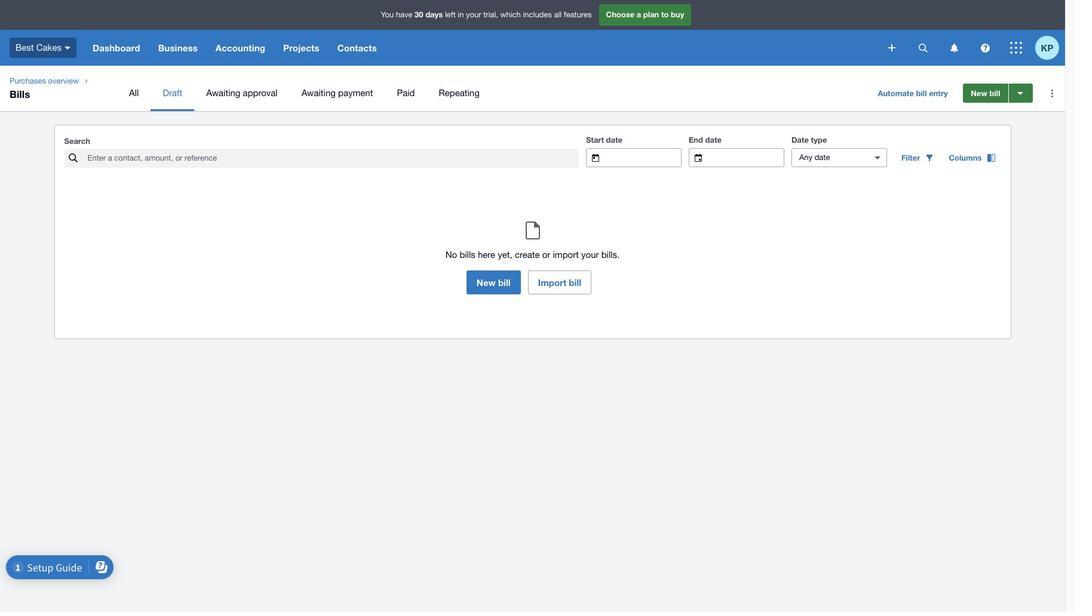 Task type: describe. For each thing, give the bounding box(es) containing it.
draft link
[[151, 75, 194, 111]]

your inside you have 30 days left in your trial, which includes all features
[[466, 10, 481, 19]]

automate
[[878, 88, 914, 98]]

you have 30 days left in your trial, which includes all features
[[381, 10, 592, 19]]

menu inside bills "navigation"
[[117, 75, 861, 111]]

paid link
[[385, 75, 427, 111]]

date type
[[792, 135, 827, 145]]

business
[[158, 42, 198, 53]]

bill for new bill button in bills "navigation"
[[990, 88, 1001, 98]]

bill for automate bill entry popup button
[[916, 88, 927, 98]]

filter button
[[895, 148, 942, 167]]

purchases overview link
[[5, 75, 84, 87]]

Start date field
[[609, 149, 681, 167]]

best cakes button
[[0, 30, 84, 66]]

in
[[458, 10, 464, 19]]

Date type field
[[792, 149, 865, 167]]

all link
[[117, 75, 151, 111]]

kp button
[[1036, 30, 1066, 66]]

bills
[[460, 250, 476, 260]]

left
[[445, 10, 456, 19]]

type
[[811, 135, 827, 145]]

new for new bill button in bills "navigation"
[[971, 88, 988, 98]]

awaiting for awaiting approval
[[206, 88, 241, 98]]

overview
[[48, 76, 79, 85]]

date for end date
[[706, 135, 722, 145]]

bills navigation
[[0, 66, 1066, 111]]

svg image
[[1011, 42, 1023, 54]]

draft
[[163, 88, 182, 98]]

all
[[129, 88, 139, 98]]

date for start date
[[606, 135, 623, 145]]

all
[[554, 10, 562, 19]]

end
[[689, 135, 703, 145]]

kp
[[1041, 42, 1054, 53]]

svg image inside best cakes popup button
[[65, 46, 70, 49]]

search
[[64, 136, 90, 146]]

import
[[553, 250, 579, 260]]

new bill button inside bills "navigation"
[[964, 84, 1009, 103]]

0 horizontal spatial new bill button
[[467, 271, 521, 295]]

filter
[[902, 153, 921, 163]]

new bill for leftmost new bill button
[[477, 277, 511, 288]]

columns button
[[942, 148, 1004, 167]]

paid
[[397, 88, 415, 98]]

no bills here yet, create or import your bills.
[[446, 250, 620, 260]]

Search field
[[86, 149, 579, 167]]

business button
[[149, 30, 207, 66]]

repeating
[[439, 88, 480, 98]]

bills.
[[602, 250, 620, 260]]

dashboard
[[93, 42, 140, 53]]

best
[[16, 42, 34, 52]]

automate bill entry
[[878, 88, 948, 98]]

purchases
[[10, 76, 46, 85]]

start
[[586, 135, 604, 145]]

best cakes
[[16, 42, 62, 52]]

overflow menu image
[[1041, 81, 1064, 105]]

buy
[[671, 10, 685, 19]]

30
[[415, 10, 423, 19]]



Task type: vqa. For each thing, say whether or not it's contained in the screenshot.
Bills NAVIGATION on the top
yes



Task type: locate. For each thing, give the bounding box(es) containing it.
banner containing kp
[[0, 0, 1066, 66]]

1 awaiting from the left
[[206, 88, 241, 98]]

accounting button
[[207, 30, 274, 66]]

0 horizontal spatial your
[[466, 10, 481, 19]]

0 vertical spatial your
[[466, 10, 481, 19]]

new
[[971, 88, 988, 98], [477, 277, 496, 288]]

0 vertical spatial new bill button
[[964, 84, 1009, 103]]

0 horizontal spatial date
[[606, 135, 623, 145]]

import
[[538, 277, 567, 288]]

new right "entry"
[[971, 88, 988, 98]]

new inside bills "navigation"
[[971, 88, 988, 98]]

contacts button
[[329, 30, 386, 66]]

yet,
[[498, 250, 513, 260]]

new bill right "entry"
[[971, 88, 1001, 98]]

1 date from the left
[[606, 135, 623, 145]]

includes
[[523, 10, 552, 19]]

repeating link
[[427, 75, 492, 111]]

1 horizontal spatial date
[[706, 135, 722, 145]]

awaiting approval link
[[194, 75, 290, 111]]

new down here on the left of page
[[477, 277, 496, 288]]

0 horizontal spatial new bill
[[477, 277, 511, 288]]

bill left "entry"
[[916, 88, 927, 98]]

new bill inside bills "navigation"
[[971, 88, 1001, 98]]

have
[[396, 10, 413, 19]]

1 vertical spatial your
[[582, 250, 599, 260]]

entry
[[929, 88, 948, 98]]

banner
[[0, 0, 1066, 66]]

automate bill entry button
[[871, 84, 955, 103]]

end date
[[689, 135, 722, 145]]

new bill button right "entry"
[[964, 84, 1009, 103]]

new bill button
[[964, 84, 1009, 103], [467, 271, 521, 295]]

your
[[466, 10, 481, 19], [582, 250, 599, 260]]

purchases overview
[[10, 76, 79, 85]]

bill inside automate bill entry popup button
[[916, 88, 927, 98]]

start date
[[586, 135, 623, 145]]

to
[[662, 10, 669, 19]]

1 horizontal spatial new bill button
[[964, 84, 1009, 103]]

new bill
[[971, 88, 1001, 98], [477, 277, 511, 288]]

choose
[[606, 10, 635, 19]]

0 vertical spatial new
[[971, 88, 988, 98]]

or
[[543, 250, 551, 260]]

cakes
[[36, 42, 62, 52]]

date
[[792, 135, 809, 145]]

bill for import bill button
[[569, 277, 582, 288]]

awaiting approval
[[206, 88, 278, 98]]

accounting
[[216, 42, 265, 53]]

2 date from the left
[[706, 135, 722, 145]]

awaiting left approval
[[206, 88, 241, 98]]

awaiting for awaiting payment
[[302, 88, 336, 98]]

dashboard link
[[84, 30, 149, 66]]

payment
[[338, 88, 373, 98]]

create
[[515, 250, 540, 260]]

date right start
[[606, 135, 623, 145]]

here
[[478, 250, 496, 260]]

choose a plan to buy
[[606, 10, 685, 19]]

1 vertical spatial new bill button
[[467, 271, 521, 295]]

bill right import
[[569, 277, 582, 288]]

0 vertical spatial new bill
[[971, 88, 1001, 98]]

projects button
[[274, 30, 329, 66]]

columns
[[949, 153, 982, 163]]

bill down yet, on the left
[[498, 277, 511, 288]]

1 horizontal spatial new bill
[[971, 88, 1001, 98]]

no
[[446, 250, 457, 260]]

date right end
[[706, 135, 722, 145]]

trial,
[[484, 10, 498, 19]]

1 horizontal spatial awaiting
[[302, 88, 336, 98]]

awaiting payment
[[302, 88, 373, 98]]

2 awaiting from the left
[[302, 88, 336, 98]]

1 vertical spatial new bill
[[477, 277, 511, 288]]

new bill button down here on the left of page
[[467, 271, 521, 295]]

bill for leftmost new bill button
[[498, 277, 511, 288]]

1 horizontal spatial your
[[582, 250, 599, 260]]

End date field
[[712, 149, 784, 167]]

your right the in
[[466, 10, 481, 19]]

new for leftmost new bill button
[[477, 277, 496, 288]]

which
[[501, 10, 521, 19]]

awaiting payment link
[[290, 75, 385, 111]]

your left bills.
[[582, 250, 599, 260]]

import bill
[[538, 277, 582, 288]]

bill right "entry"
[[990, 88, 1001, 98]]

0 horizontal spatial awaiting
[[206, 88, 241, 98]]

1 vertical spatial new
[[477, 277, 496, 288]]

plan
[[644, 10, 659, 19]]

bills
[[10, 88, 30, 100]]

awaiting left 'payment'
[[302, 88, 336, 98]]

bill inside import bill button
[[569, 277, 582, 288]]

menu containing all
[[117, 75, 861, 111]]

1 horizontal spatial new
[[971, 88, 988, 98]]

import bill button
[[528, 271, 592, 295]]

bill
[[916, 88, 927, 98], [990, 88, 1001, 98], [498, 277, 511, 288], [569, 277, 582, 288]]

new bill down here on the left of page
[[477, 277, 511, 288]]

menu
[[117, 75, 861, 111]]

awaiting
[[206, 88, 241, 98], [302, 88, 336, 98]]

you
[[381, 10, 394, 19]]

approval
[[243, 88, 278, 98]]

0 horizontal spatial new
[[477, 277, 496, 288]]

svg image
[[919, 43, 928, 52], [951, 43, 958, 52], [981, 43, 990, 52], [889, 44, 896, 51], [65, 46, 70, 49]]

a
[[637, 10, 641, 19]]

days
[[426, 10, 443, 19]]

features
[[564, 10, 592, 19]]

date
[[606, 135, 623, 145], [706, 135, 722, 145]]

contacts
[[337, 42, 377, 53]]

new bill for new bill button in bills "navigation"
[[971, 88, 1001, 98]]

projects
[[283, 42, 320, 53]]



